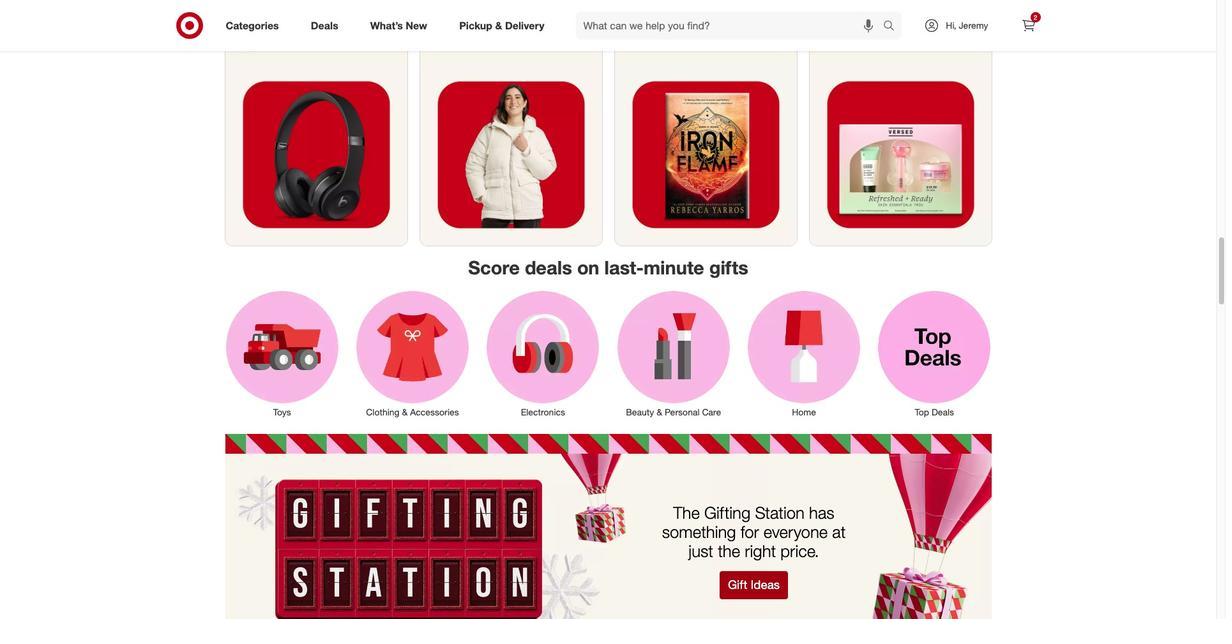 Task type: locate. For each thing, give the bounding box(es) containing it.
at
[[833, 522, 846, 542]]

& right pickup
[[495, 19, 503, 32]]

what's
[[370, 19, 403, 32]]

cold-
[[531, 14, 555, 27]]

top
[[915, 407, 930, 418]]

What can we help you find? suggestions appear below search field
[[576, 12, 887, 40]]

deals inside headphones* + more speaker deals
[[235, 41, 260, 54]]

for
[[741, 522, 759, 542]]

headphones* + more speaker deals
[[235, 28, 371, 54]]

deals inside deals link
[[311, 19, 338, 32]]

ideas
[[751, 578, 780, 592]]

beauty
[[626, 407, 654, 418]]

what's new link
[[360, 12, 444, 40]]

pickup & delivery
[[459, 19, 545, 32]]

everyone
[[764, 522, 828, 542]]

circle
[[687, 15, 712, 28]]

0 vertical spatial deals
[[235, 41, 260, 54]]

& for beauty & personal care
[[657, 407, 663, 418]]

0 horizontal spatial deals
[[311, 19, 338, 32]]

weather
[[555, 14, 591, 27]]

deals left on
[[525, 256, 572, 279]]

deals
[[235, 41, 260, 54], [525, 256, 572, 279]]

& inside women's outerwear & cold-weather accessories*
[[522, 14, 528, 27]]

home link
[[739, 289, 870, 419]]

gift
[[728, 578, 748, 592]]

deals right the top
[[932, 407, 955, 418]]

has
[[810, 503, 835, 523]]

&
[[522, 14, 528, 27], [495, 19, 503, 32], [402, 407, 408, 418], [657, 407, 663, 418]]

gifts
[[710, 256, 749, 279]]

gifting
[[705, 503, 751, 523]]

search button
[[878, 12, 909, 42]]

search
[[878, 20, 909, 33]]

personal
[[665, 407, 700, 418]]

electronics link
[[478, 289, 609, 419]]

headphones*
[[235, 28, 296, 41]]

toys
[[273, 407, 291, 418]]

women's
[[430, 14, 470, 27]]

deals link
[[300, 12, 354, 40]]

& right clothing
[[402, 407, 408, 418]]

beauty & personal care link
[[609, 289, 739, 419]]

0 vertical spatial deals
[[311, 19, 338, 32]]

what's new
[[370, 19, 428, 32]]

0 horizontal spatial deals
[[235, 41, 260, 54]]

1 vertical spatial deals
[[525, 256, 572, 279]]

1 vertical spatial deals
[[932, 407, 955, 418]]

top deals link
[[870, 289, 1000, 419]]

station
[[755, 503, 805, 523]]

+
[[299, 28, 305, 41]]

deals right +
[[311, 19, 338, 32]]

something
[[662, 522, 736, 542]]

deals
[[311, 19, 338, 32], [932, 407, 955, 418]]

accessories
[[410, 407, 459, 418]]

1 horizontal spatial deals
[[932, 407, 955, 418]]

clothing & accessories
[[366, 407, 459, 418]]

& left cold-
[[522, 14, 528, 27]]

& right beauty
[[657, 407, 663, 418]]

the gifting station has something for everyone at just the right price.
[[662, 503, 846, 561]]

deals down categories
[[235, 41, 260, 54]]



Task type: describe. For each thing, give the bounding box(es) containing it.
& for clothing & accessories
[[402, 407, 408, 418]]

books with
[[625, 15, 678, 28]]

women's outerwear & cold-weather accessories*
[[430, 14, 591, 40]]

categories link
[[215, 12, 295, 40]]

clothing
[[366, 407, 400, 418]]

the
[[674, 503, 700, 523]]

beauty & personal care
[[626, 407, 721, 418]]

on
[[578, 256, 600, 279]]

beauty gift sets* link
[[810, 0, 992, 246]]

with
[[656, 15, 675, 28]]

deals inside top deals link
[[932, 407, 955, 418]]

beauty gift sets*
[[820, 28, 894, 41]]

gift ideas
[[728, 578, 780, 592]]

2 link
[[1015, 12, 1043, 40]]

hi, jeremy
[[946, 20, 989, 31]]

beauty
[[820, 28, 851, 41]]

outerwear
[[473, 14, 519, 27]]

care
[[702, 407, 721, 418]]

speaker
[[334, 28, 371, 41]]

delivery
[[505, 19, 545, 32]]

home
[[792, 407, 816, 418]]

jeremy
[[959, 20, 989, 31]]

2
[[1034, 13, 1038, 21]]

score
[[468, 256, 520, 279]]

pickup
[[459, 19, 493, 32]]

top deals
[[915, 407, 955, 418]]

last-
[[605, 256, 644, 279]]

just
[[689, 542, 714, 561]]

& for pickup & delivery
[[495, 19, 503, 32]]

new
[[406, 19, 428, 32]]

more
[[308, 28, 331, 41]]

score deals on last-minute gifts
[[468, 256, 749, 279]]

1 horizontal spatial deals
[[525, 256, 572, 279]]

hi,
[[946, 20, 957, 31]]

women's outerwear & cold-weather accessories* link
[[420, 0, 602, 246]]

toys link
[[217, 289, 347, 419]]

gift ideas button
[[720, 572, 789, 600]]

pickup & delivery link
[[449, 12, 561, 40]]

categories
[[226, 19, 279, 32]]

the
[[718, 542, 741, 561]]

price.
[[781, 542, 820, 561]]

minute
[[644, 256, 705, 279]]

electronics
[[521, 407, 565, 418]]

clothing & accessories link
[[347, 289, 478, 419]]

gift
[[854, 28, 869, 41]]

accessories*
[[430, 27, 489, 40]]

books
[[625, 15, 653, 28]]

sets*
[[872, 28, 894, 41]]

right
[[745, 542, 776, 561]]



Task type: vqa. For each thing, say whether or not it's contained in the screenshot.
to to the middle
no



